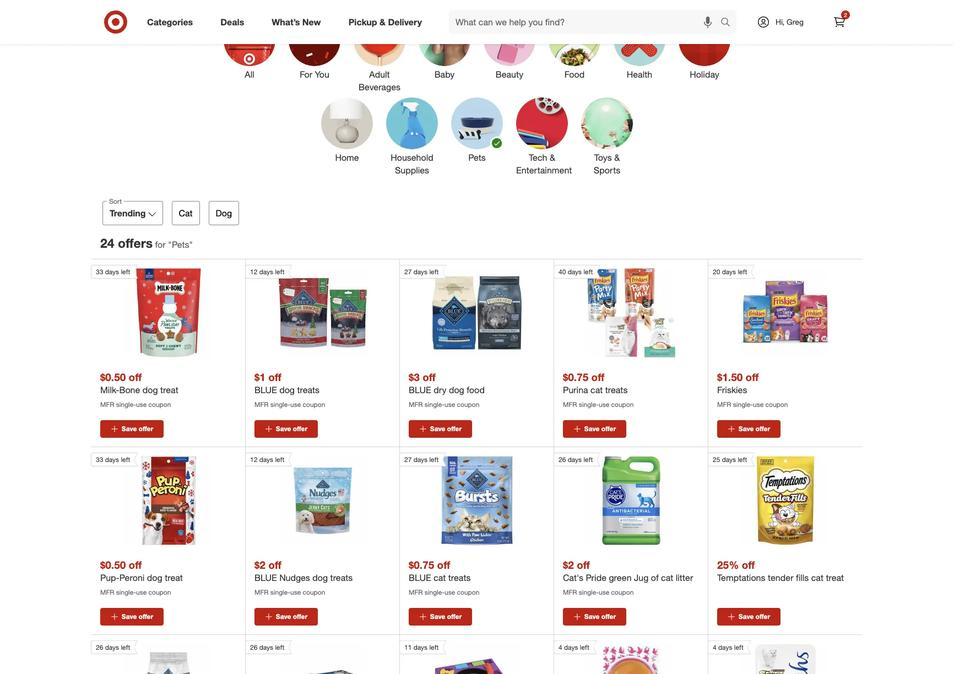 Task type: locate. For each thing, give the bounding box(es) containing it.
offer down $3 off blue dry dog food mfr single-use coupon at the bottom
[[447, 425, 462, 433]]

1 27 days left button from the top
[[400, 265, 522, 358]]

single- inside $1 off blue dog treats mfr single-use coupon
[[271, 401, 290, 409]]

1 vertical spatial 12 days left
[[250, 456, 285, 464]]

mfr inside $0.75 off blue cat treats mfr single-use coupon
[[409, 589, 423, 597]]

2 horizontal spatial 26 days left
[[559, 456, 593, 464]]

days inside 40 days left button
[[568, 268, 582, 276]]

treat right fills
[[826, 573, 844, 584]]

26 days left
[[559, 456, 593, 464], [96, 644, 130, 652], [250, 644, 285, 652]]

save offer down $1 off blue dog treats mfr single-use coupon
[[276, 425, 308, 433]]

offer down nudges
[[293, 613, 308, 621]]

off inside $1 off blue dog treats mfr single-use coupon
[[268, 371, 282, 384]]

save offer button down bone
[[100, 421, 164, 438]]

27 days left button
[[400, 265, 522, 358], [400, 453, 522, 546]]

coupon inside $2 off blue nudges dog treats mfr single-use coupon
[[303, 589, 325, 597]]

treats inside $1 off blue dog treats mfr single-use coupon
[[297, 385, 320, 396]]

days inside 20 days left button
[[722, 268, 736, 276]]

dry
[[434, 385, 447, 396]]

save down bone
[[122, 425, 137, 433]]

single-
[[116, 401, 136, 409], [271, 401, 290, 409], [425, 401, 445, 409], [579, 401, 599, 409], [734, 401, 753, 409], [116, 589, 136, 597], [271, 589, 290, 597], [425, 589, 445, 597], [579, 589, 599, 597]]

0 vertical spatial 33 days left button
[[91, 265, 213, 358]]

save offer down pride
[[585, 613, 616, 621]]

$2 for blue nudges dog treats
[[255, 559, 266, 572]]

offer down the tender
[[756, 613, 771, 621]]

save offer
[[122, 425, 153, 433], [276, 425, 308, 433], [430, 425, 462, 433], [585, 425, 616, 433], [739, 425, 771, 433], [122, 613, 153, 621], [276, 613, 308, 621], [430, 613, 462, 621], [585, 613, 616, 621], [739, 613, 771, 621]]

pets
[[172, 239, 189, 250]]

& right toys
[[615, 152, 620, 163]]

1 12 from the top
[[250, 268, 258, 276]]

food down what can we help you find? suggestions appear below 'search box'
[[565, 69, 585, 80]]

& inside tech & entertainment
[[550, 152, 556, 163]]

home button
[[321, 98, 373, 177]]

save offer down $1.50 off friskies mfr single-use coupon
[[739, 425, 771, 433]]

search
[[716, 17, 742, 28]]

$0.50 up the milk-
[[100, 371, 126, 384]]

25% off temptations tender fills cat treat
[[718, 559, 844, 584]]

12 days left
[[250, 268, 285, 276], [250, 456, 285, 464]]

0 horizontal spatial 26
[[96, 644, 103, 652]]

save offer for pup-peroni dog treat
[[122, 613, 153, 621]]

33 days left button
[[91, 265, 213, 358], [91, 453, 213, 546]]

all
[[245, 69, 254, 80]]

fills
[[796, 573, 809, 584]]

12 days left button
[[245, 265, 367, 358], [245, 453, 367, 546]]

categories
[[147, 16, 193, 27]]

save
[[122, 425, 137, 433], [276, 425, 291, 433], [430, 425, 446, 433], [585, 425, 600, 433], [739, 425, 754, 433], [122, 613, 137, 621], [276, 613, 291, 621], [430, 613, 446, 621], [585, 613, 600, 621], [739, 613, 754, 621]]

save offer button for cat's pride green jug of cat litter
[[563, 609, 627, 626]]

save offer down nudges
[[276, 613, 308, 621]]

days inside the 11 days left button
[[414, 644, 428, 652]]

0 vertical spatial 27 days left button
[[400, 265, 522, 358]]

2 33 from the top
[[96, 456, 103, 464]]

treats inside $2 off blue nudges dog treats mfr single-use coupon
[[330, 573, 353, 584]]

treat inside $0.50 off milk-bone dog treat mfr single-use coupon
[[160, 385, 178, 396]]

save down $1 off blue dog treats mfr single-use coupon
[[276, 425, 291, 433]]

save down temptations
[[739, 613, 754, 621]]

mfr inside $0.50 off milk-bone dog treat mfr single-use coupon
[[100, 401, 114, 409]]

treat for pup-peroni dog treat
[[165, 573, 183, 584]]

1 horizontal spatial $0.75
[[563, 371, 589, 384]]

offer down $1.50 off friskies mfr single-use coupon
[[756, 425, 771, 433]]

single- inside '$0.50 off pup-peroni dog treat mfr single-use coupon'
[[116, 589, 136, 597]]

26 for the rightmost 26 days left button
[[559, 456, 566, 464]]

off for $3 off blue dry dog food mfr single-use coupon
[[423, 371, 436, 384]]

food right 'dry'
[[467, 385, 485, 396]]

save offer down $0.75 off purina cat treats mfr single-use coupon
[[585, 425, 616, 433]]

off for $0.75 off purina cat treats mfr single-use coupon
[[592, 371, 605, 384]]

tech & entertainment
[[516, 152, 572, 176]]

0 vertical spatial 12 days left button
[[245, 265, 367, 358]]

offer for blue nudges dog treats
[[293, 613, 308, 621]]

days for the rightmost 26 days left button
[[568, 456, 582, 464]]

blue inside $3 off blue dry dog food mfr single-use coupon
[[409, 385, 431, 396]]

1 horizontal spatial food
[[565, 69, 585, 80]]

save down $0.75 off purina cat treats mfr single-use coupon
[[585, 425, 600, 433]]

coupon inside $0.50 off milk-bone dog treat mfr single-use coupon
[[149, 401, 171, 409]]

save offer button down peroni
[[100, 609, 164, 626]]

save for pup-peroni dog treat
[[122, 613, 137, 621]]

2 $0.50 from the top
[[100, 559, 126, 572]]

save offer for temptations tender fills cat treat
[[739, 613, 771, 621]]

save down nudges
[[276, 613, 291, 621]]

save down pride
[[585, 613, 600, 621]]

off inside $0.75 off blue cat treats mfr single-use coupon
[[437, 559, 450, 572]]

$2 for cat's pride green jug of cat litter
[[563, 559, 574, 572]]

& right tech
[[550, 152, 556, 163]]

holiday
[[690, 69, 720, 80]]

off
[[129, 371, 142, 384], [268, 371, 282, 384], [423, 371, 436, 384], [592, 371, 605, 384], [746, 371, 759, 384], [129, 559, 142, 572], [268, 559, 282, 572], [437, 559, 450, 572], [577, 559, 590, 572], [742, 559, 755, 572]]

1 vertical spatial $0.75
[[409, 559, 434, 572]]

save offer button down nudges
[[255, 609, 318, 626]]

offer for blue dog treats
[[293, 425, 308, 433]]

offer down $0.50 off milk-bone dog treat mfr single-use coupon
[[139, 425, 153, 433]]

$2
[[255, 559, 266, 572], [563, 559, 574, 572]]

$0.75 inside $0.75 off blue cat treats mfr single-use coupon
[[409, 559, 434, 572]]

offer down $0.75 off blue cat treats mfr single-use coupon
[[447, 613, 462, 621]]

treats inside $0.75 off blue cat treats mfr single-use coupon
[[449, 573, 471, 584]]

use
[[136, 401, 147, 409], [290, 401, 301, 409], [445, 401, 455, 409], [599, 401, 610, 409], [753, 401, 764, 409], [136, 589, 147, 597], [290, 589, 301, 597], [445, 589, 455, 597], [599, 589, 610, 597]]

2 33 days left from the top
[[96, 456, 130, 464]]

cat inside $0.75 off blue cat treats mfr single-use coupon
[[434, 573, 446, 584]]

entertainment
[[516, 165, 572, 176]]

cat inside $0.75 off purina cat treats mfr single-use coupon
[[591, 385, 603, 396]]

0 horizontal spatial "
[[168, 239, 172, 250]]

save offer button for pup-peroni dog treat
[[100, 609, 164, 626]]

0 vertical spatial 27
[[405, 268, 412, 276]]

1 vertical spatial 27 days left
[[405, 456, 439, 464]]

0 horizontal spatial &
[[380, 16, 386, 27]]

33
[[96, 268, 103, 276], [96, 456, 103, 464]]

0 horizontal spatial 4
[[559, 644, 563, 652]]

offer
[[118, 235, 146, 251], [139, 425, 153, 433], [293, 425, 308, 433], [447, 425, 462, 433], [602, 425, 616, 433], [756, 425, 771, 433], [139, 613, 153, 621], [293, 613, 308, 621], [447, 613, 462, 621], [602, 613, 616, 621], [756, 613, 771, 621]]

blue inside $1 off blue dog treats mfr single-use coupon
[[255, 385, 277, 396]]

0 horizontal spatial 26 days left button
[[91, 641, 213, 675]]

4
[[559, 644, 563, 652], [713, 644, 717, 652]]

mfr inside $2 off blue nudges dog treats mfr single-use coupon
[[255, 589, 269, 597]]

beauty button
[[484, 14, 536, 93]]

off inside $3 off blue dry dog food mfr single-use coupon
[[423, 371, 436, 384]]

26 days left button
[[554, 453, 676, 546], [91, 641, 213, 675], [245, 641, 367, 675]]

save offer down $0.50 off milk-bone dog treat mfr single-use coupon
[[122, 425, 153, 433]]

2 4 days left button from the left
[[708, 641, 831, 675]]

&
[[380, 16, 386, 27], [550, 152, 556, 163], [615, 152, 620, 163]]

$0.50 up pup-
[[100, 559, 126, 572]]

1 vertical spatial 33
[[96, 456, 103, 464]]

jug
[[634, 573, 649, 584]]

12 for $2 off
[[250, 456, 258, 464]]

treats for blue cat treats
[[449, 573, 471, 584]]

2 4 from the left
[[713, 644, 717, 652]]

25 days left
[[713, 456, 748, 464]]

offer down $0.75 off purina cat treats mfr single-use coupon
[[602, 425, 616, 433]]

save offer button down pride
[[563, 609, 627, 626]]

25%
[[718, 559, 739, 572]]

1 33 days left from the top
[[96, 268, 130, 276]]

$2 inside $2 off blue nudges dog treats mfr single-use coupon
[[255, 559, 266, 572]]

1 vertical spatial 33 days left button
[[91, 453, 213, 546]]

coupon inside $1 off blue dog treats mfr single-use coupon
[[303, 401, 325, 409]]

single- inside $0.75 off purina cat treats mfr single-use coupon
[[579, 401, 599, 409]]

11
[[405, 644, 412, 652]]

1 vertical spatial 12
[[250, 456, 258, 464]]

dog inside button
[[216, 208, 232, 219]]

off inside $2 off cat's pride green jug of cat litter mfr single-use coupon
[[577, 559, 590, 572]]

save offer button up '25 days left'
[[718, 421, 781, 438]]

offer for friskies
[[756, 425, 771, 433]]

$0.50 inside '$0.50 off pup-peroni dog treat mfr single-use coupon'
[[100, 559, 126, 572]]

1 27 from the top
[[405, 268, 412, 276]]

$0.50 inside $0.50 off milk-bone dog treat mfr single-use coupon
[[100, 371, 126, 384]]

1 33 from the top
[[96, 268, 103, 276]]

2 27 days left button from the top
[[400, 453, 522, 546]]

off inside $0.75 off purina cat treats mfr single-use coupon
[[592, 371, 605, 384]]

1 4 days left from the left
[[559, 644, 590, 652]]

health
[[627, 69, 653, 80]]

1 $2 from the left
[[255, 559, 266, 572]]

nudges
[[280, 573, 310, 584]]

off inside $2 off blue nudges dog treats mfr single-use coupon
[[268, 559, 282, 572]]

dog inside '$0.50 off pup-peroni dog treat mfr single-use coupon'
[[147, 573, 162, 584]]

delivery
[[388, 16, 422, 27]]

0 horizontal spatial 26 days left
[[96, 644, 130, 652]]

26
[[559, 456, 566, 464], [96, 644, 103, 652], [250, 644, 258, 652]]

off for $1.50 off friskies mfr single-use coupon
[[746, 371, 759, 384]]

off for $0.50 off pup-peroni dog treat mfr single-use coupon
[[129, 559, 142, 572]]

blue
[[255, 385, 277, 396], [409, 385, 431, 396], [255, 573, 277, 584], [409, 573, 431, 584]]

offer for blue cat treats
[[447, 613, 462, 621]]

25 days left button
[[708, 453, 831, 546]]

1 horizontal spatial 26
[[250, 644, 258, 652]]

0 vertical spatial $0.50
[[100, 371, 126, 384]]

1 horizontal spatial 4
[[713, 644, 717, 652]]

single- inside $1.50 off friskies mfr single-use coupon
[[734, 401, 753, 409]]

27
[[405, 268, 412, 276], [405, 456, 412, 464]]

save offer for blue dry dog food
[[430, 425, 462, 433]]

dog inside $0.50 off milk-bone dog treat mfr single-use coupon
[[143, 385, 158, 396]]

27 days left
[[405, 268, 439, 276], [405, 456, 439, 464]]

4 days left button
[[554, 641, 676, 675], [708, 641, 831, 675]]

left inside button
[[430, 644, 439, 652]]

0 horizontal spatial $2
[[255, 559, 266, 572]]

"
[[168, 239, 172, 250], [189, 239, 193, 250]]

2 27 from the top
[[405, 456, 412, 464]]

save for blue nudges dog treats
[[276, 613, 291, 621]]

off for $0.75 off blue cat treats mfr single-use coupon
[[437, 559, 450, 572]]

& inside toys & sports
[[615, 152, 620, 163]]

offer for purina cat treats
[[602, 425, 616, 433]]

dog for milk-bone dog treat
[[143, 385, 158, 396]]

1 12 days left from the top
[[250, 268, 285, 276]]

1 horizontal spatial 26 days left
[[250, 644, 285, 652]]

0 vertical spatial $0.75
[[563, 371, 589, 384]]

1 vertical spatial $0.50
[[100, 559, 126, 572]]

for you button
[[289, 14, 341, 93]]

33 days left for bone
[[96, 268, 130, 276]]

save offer button down 'dry'
[[409, 421, 472, 438]]

1 12 days left button from the top
[[245, 265, 367, 358]]

treat for milk-bone dog treat
[[160, 385, 178, 396]]

1 27 days left from the top
[[405, 268, 439, 276]]

2 link
[[828, 10, 852, 34]]

toys
[[595, 152, 612, 163]]

2 " from the left
[[189, 239, 193, 250]]

save offer down temptations
[[739, 613, 771, 621]]

26 for the leftmost 26 days left button
[[96, 644, 103, 652]]

off inside $0.50 off milk-bone dog treat mfr single-use coupon
[[129, 371, 142, 384]]

days inside 25 days left button
[[722, 456, 736, 464]]

24
[[100, 235, 114, 251]]

1 horizontal spatial 4 days left button
[[708, 641, 831, 675]]

0 vertical spatial 33
[[96, 268, 103, 276]]

blue for $3
[[409, 385, 431, 396]]

blue for $2
[[255, 573, 277, 584]]

2 horizontal spatial 26
[[559, 456, 566, 464]]

$2 inside $2 off cat's pride green jug of cat litter mfr single-use coupon
[[563, 559, 574, 572]]

treat inside '$0.50 off pup-peroni dog treat mfr single-use coupon'
[[165, 573, 183, 584]]

supplies
[[395, 165, 429, 176]]

use inside $0.75 off blue cat treats mfr single-use coupon
[[445, 589, 455, 597]]

$2 off cat's pride green jug of cat litter mfr single-use coupon
[[563, 559, 694, 597]]

save down 'dry'
[[430, 425, 446, 433]]

0 horizontal spatial $0.75
[[409, 559, 434, 572]]

offer down $1 off blue dog treats mfr single-use coupon
[[293, 425, 308, 433]]

categories link
[[138, 10, 207, 34]]

greg
[[787, 17, 804, 26]]

off inside 25% off temptations tender fills cat treat
[[742, 559, 755, 572]]

offer for temptations tender fills cat treat
[[756, 613, 771, 621]]

save offer down $0.75 off blue cat treats mfr single-use coupon
[[430, 613, 462, 621]]

2 $2 from the left
[[563, 559, 574, 572]]

off inside '$0.50 off pup-peroni dog treat mfr single-use coupon'
[[129, 559, 142, 572]]

$0.75 for purina
[[563, 371, 589, 384]]

0 vertical spatial 27 days left
[[405, 268, 439, 276]]

1 vertical spatial 27 days left button
[[400, 453, 522, 546]]

dog inside $3 off blue dry dog food mfr single-use coupon
[[449, 385, 465, 396]]

treat right peroni
[[165, 573, 183, 584]]

1 horizontal spatial &
[[550, 152, 556, 163]]

save offer button up 11 days left
[[409, 609, 472, 626]]

coupon inside $2 off cat's pride green jug of cat litter mfr single-use coupon
[[612, 589, 634, 597]]

save offer button down temptations
[[718, 609, 781, 626]]

20
[[713, 268, 721, 276]]

baby button
[[419, 14, 471, 93]]

treat right bone
[[160, 385, 178, 396]]

2 12 days left from the top
[[250, 456, 285, 464]]

save offer down $3 off blue dry dog food mfr single-use coupon at the bottom
[[430, 425, 462, 433]]

2 12 from the top
[[250, 456, 258, 464]]

off for $2 off blue nudges dog treats mfr single-use coupon
[[268, 559, 282, 572]]

save down peroni
[[122, 613, 137, 621]]

toys & sports button
[[581, 98, 633, 177]]

2 27 days left from the top
[[405, 456, 439, 464]]

save offer button
[[100, 421, 164, 438], [255, 421, 318, 438], [409, 421, 472, 438], [563, 421, 627, 438], [718, 421, 781, 438], [100, 609, 164, 626], [255, 609, 318, 626], [409, 609, 472, 626], [563, 609, 627, 626], [718, 609, 781, 626]]

dog inside $2 off blue nudges dog treats mfr single-use coupon
[[313, 573, 328, 584]]

save offer button for friskies
[[718, 421, 781, 438]]

& right pickup
[[380, 16, 386, 27]]

$0.75
[[563, 371, 589, 384], [409, 559, 434, 572]]

1 horizontal spatial "
[[189, 239, 193, 250]]

food button
[[549, 14, 601, 93]]

days for 27 days left button associated with $3 off
[[414, 268, 428, 276]]

2 33 days left button from the top
[[91, 453, 213, 546]]

& for pickup
[[380, 16, 386, 27]]

save up '25 days left'
[[739, 425, 754, 433]]

1 vertical spatial 33 days left
[[96, 456, 130, 464]]

1 horizontal spatial 4 days left
[[713, 644, 744, 652]]

offer down green in the right of the page
[[602, 613, 616, 621]]

pickup & delivery
[[349, 16, 422, 27]]

use inside $0.50 off milk-bone dog treat mfr single-use coupon
[[136, 401, 147, 409]]

treats inside $0.75 off purina cat treats mfr single-use coupon
[[606, 385, 628, 396]]

food inside food button
[[565, 69, 585, 80]]

0 vertical spatial 12 days left
[[250, 268, 285, 276]]

save offer button for temptations tender fills cat treat
[[718, 609, 781, 626]]

coupon inside $0.75 off purina cat treats mfr single-use coupon
[[612, 401, 634, 409]]

treats
[[297, 385, 320, 396], [606, 385, 628, 396], [330, 573, 353, 584], [449, 573, 471, 584]]

all button
[[224, 14, 276, 93]]

33 for pup-peroni dog treat
[[96, 456, 103, 464]]

0 vertical spatial food
[[565, 69, 585, 80]]

1 vertical spatial food
[[467, 385, 485, 396]]

1 vertical spatial 27
[[405, 456, 412, 464]]

save offer down peroni
[[122, 613, 153, 621]]

days
[[105, 268, 119, 276], [259, 268, 273, 276], [414, 268, 428, 276], [568, 268, 582, 276], [722, 268, 736, 276], [105, 456, 119, 464], [259, 456, 273, 464], [414, 456, 428, 464], [568, 456, 582, 464], [722, 456, 736, 464], [105, 644, 119, 652], [259, 644, 273, 652], [414, 644, 428, 652], [564, 644, 578, 652], [719, 644, 733, 652]]

1 33 days left button from the top
[[91, 265, 213, 358]]

save offer button for blue nudges dog treats
[[255, 609, 318, 626]]

1 vertical spatial 12 days left button
[[245, 453, 367, 546]]

1 horizontal spatial $2
[[563, 559, 574, 572]]

1 4 days left button from the left
[[554, 641, 676, 675]]

use inside $3 off blue dry dog food mfr single-use coupon
[[445, 401, 455, 409]]

2 horizontal spatial &
[[615, 152, 620, 163]]

0 horizontal spatial food
[[467, 385, 485, 396]]

dog button
[[209, 201, 239, 225]]

27 days left button for $3 off
[[400, 265, 522, 358]]

0 vertical spatial 12
[[250, 268, 258, 276]]

0 vertical spatial 33 days left
[[96, 268, 130, 276]]

use inside '$0.50 off pup-peroni dog treat mfr single-use coupon'
[[136, 589, 147, 597]]

use inside $1 off blue dog treats mfr single-use coupon
[[290, 401, 301, 409]]

off inside $1.50 off friskies mfr single-use coupon
[[746, 371, 759, 384]]

save offer button down $1 off blue dog treats mfr single-use coupon
[[255, 421, 318, 438]]

offer down '$0.50 off pup-peroni dog treat mfr single-use coupon'
[[139, 613, 153, 621]]

& for toys
[[615, 152, 620, 163]]

save offer for cat's pride green jug of cat litter
[[585, 613, 616, 621]]

0 horizontal spatial 4 days left
[[559, 644, 590, 652]]

blue inside $2 off blue nudges dog treats mfr single-use coupon
[[255, 573, 277, 584]]

1 $0.50 from the top
[[100, 371, 126, 384]]

0 horizontal spatial 4 days left button
[[554, 641, 676, 675]]

$0.75 inside $0.75 off purina cat treats mfr single-use coupon
[[563, 371, 589, 384]]

blue inside $0.75 off blue cat treats mfr single-use coupon
[[409, 573, 431, 584]]

save up 11 days left
[[430, 613, 446, 621]]

left
[[121, 268, 130, 276], [275, 268, 285, 276], [430, 268, 439, 276], [584, 268, 593, 276], [738, 268, 748, 276], [121, 456, 130, 464], [275, 456, 285, 464], [430, 456, 439, 464], [584, 456, 593, 464], [738, 456, 748, 464], [121, 644, 130, 652], [275, 644, 285, 652], [430, 644, 439, 652], [580, 644, 590, 652], [735, 644, 744, 652]]

2 12 days left button from the top
[[245, 453, 367, 546]]

save offer button down $0.75 off purina cat treats mfr single-use coupon
[[563, 421, 627, 438]]

11 days left button
[[400, 641, 522, 675]]



Task type: describe. For each thing, give the bounding box(es) containing it.
hi, greg
[[776, 17, 804, 26]]

beverages
[[359, 81, 401, 92]]

save offer for milk-bone dog treat
[[122, 425, 153, 433]]

treat inside 25% off temptations tender fills cat treat
[[826, 573, 844, 584]]

single- inside $2 off blue nudges dog treats mfr single-use coupon
[[271, 589, 290, 597]]

12 days left for $2
[[250, 456, 285, 464]]

2 4 days left from the left
[[713, 644, 744, 652]]

days for 33 days left button related to bone
[[105, 268, 119, 276]]

27 days left button for $0.75 off
[[400, 453, 522, 546]]

save offer button for blue cat treats
[[409, 609, 472, 626]]

26 days left for the leftmost 26 days left button
[[96, 644, 130, 652]]

cat inside $2 off cat's pride green jug of cat litter mfr single-use coupon
[[661, 573, 674, 584]]

for
[[300, 69, 313, 80]]

adult beverages
[[359, 69, 401, 92]]

sports
[[594, 165, 621, 176]]

home
[[335, 152, 359, 163]]

25
[[713, 456, 721, 464]]

tech & entertainment button
[[516, 98, 572, 177]]

cat inside button
[[179, 208, 193, 219]]

new
[[303, 16, 321, 27]]

household
[[391, 152, 434, 163]]

mfr inside '$0.50 off pup-peroni dog treat mfr single-use coupon'
[[100, 589, 114, 597]]

offer for milk-bone dog treat
[[139, 425, 153, 433]]

What can we help you find? suggestions appear below search field
[[449, 10, 724, 34]]

save for temptations tender fills cat treat
[[739, 613, 754, 621]]

$0.50 off pup-peroni dog treat mfr single-use coupon
[[100, 559, 183, 597]]

dog for blue dry dog food
[[449, 385, 465, 396]]

search button
[[716, 10, 742, 36]]

offer for cat's pride green jug of cat litter
[[602, 613, 616, 621]]

& for tech
[[550, 152, 556, 163]]

off for $2 off cat's pride green jug of cat litter mfr single-use coupon
[[577, 559, 590, 572]]

2
[[845, 12, 848, 18]]

days for 33 days left button associated with peroni
[[105, 456, 119, 464]]

friskies
[[718, 385, 748, 396]]

save offer for friskies
[[739, 425, 771, 433]]

40 days left button
[[554, 265, 676, 358]]

hi,
[[776, 17, 785, 26]]

save for blue dog treats
[[276, 425, 291, 433]]

deals link
[[211, 10, 258, 34]]

mfr inside $1.50 off friskies mfr single-use coupon
[[718, 401, 732, 409]]

what's
[[272, 16, 300, 27]]

tender
[[768, 573, 794, 584]]

12 for $1 off
[[250, 268, 258, 276]]

coupon inside $1.50 off friskies mfr single-use coupon
[[766, 401, 788, 409]]

days for 40 days left button
[[568, 268, 582, 276]]

save for cat's pride green jug of cat litter
[[585, 613, 600, 621]]

33 days left for peroni
[[96, 456, 130, 464]]

save offer for blue cat treats
[[430, 613, 462, 621]]

temptations
[[718, 573, 766, 584]]

peroni
[[119, 573, 145, 584]]

cat button
[[172, 201, 200, 225]]

treats for purina cat treats
[[606, 385, 628, 396]]

$1.50 off friskies mfr single-use coupon
[[718, 371, 788, 409]]

11 days left
[[405, 644, 439, 652]]

$3
[[409, 371, 420, 384]]

$0.50 for peroni
[[100, 559, 126, 572]]

mfr inside $1 off blue dog treats mfr single-use coupon
[[255, 401, 269, 409]]

household supplies
[[391, 152, 434, 176]]

s
[[146, 235, 153, 251]]

coupon inside $0.75 off blue cat treats mfr single-use coupon
[[457, 589, 480, 597]]

days for 26 days left button to the middle
[[259, 644, 273, 652]]

$0.50 off milk-bone dog treat mfr single-use coupon
[[100, 371, 178, 409]]

pickup
[[349, 16, 377, 27]]

$0.75 off blue cat treats mfr single-use coupon
[[409, 559, 480, 597]]

milk-
[[100, 385, 119, 396]]

$0.50 for bone
[[100, 371, 126, 384]]

save offer button for milk-bone dog treat
[[100, 421, 164, 438]]

save offer button for purina cat treats
[[563, 421, 627, 438]]

pup-
[[100, 573, 119, 584]]

use inside $1.50 off friskies mfr single-use coupon
[[753, 401, 764, 409]]

health button
[[614, 14, 666, 93]]

40
[[559, 268, 566, 276]]

off for $0.50 off milk-bone dog treat mfr single-use coupon
[[129, 371, 142, 384]]

1 " from the left
[[168, 239, 172, 250]]

what's new link
[[263, 10, 335, 34]]

save offer button for blue dog treats
[[255, 421, 318, 438]]

toys & sports
[[594, 152, 621, 176]]

pickup & delivery link
[[339, 10, 436, 34]]

adult
[[369, 69, 390, 80]]

trending button
[[103, 201, 163, 225]]

save for purina cat treats
[[585, 425, 600, 433]]

20 days left button
[[708, 265, 831, 358]]

12 days left button for $1 off
[[245, 265, 367, 358]]

trending
[[110, 208, 146, 219]]

what's new
[[272, 16, 321, 27]]

26 for 26 days left button to the middle
[[250, 644, 258, 652]]

single- inside $0.50 off milk-bone dog treat mfr single-use coupon
[[116, 401, 136, 409]]

green
[[609, 573, 632, 584]]

purina
[[563, 385, 588, 396]]

save for blue cat treats
[[430, 613, 446, 621]]

days for 27 days left button for $0.75 off
[[414, 456, 428, 464]]

for
[[155, 239, 166, 250]]

pets
[[469, 152, 486, 163]]

use inside $2 off cat's pride green jug of cat litter mfr single-use coupon
[[599, 589, 610, 597]]

save offer for blue dog treats
[[276, 425, 308, 433]]

cat's
[[563, 573, 584, 584]]

single- inside $3 off blue dry dog food mfr single-use coupon
[[425, 401, 445, 409]]

days for the leftmost 26 days left button
[[105, 644, 119, 652]]

single- inside $0.75 off blue cat treats mfr single-use coupon
[[425, 589, 445, 597]]

save for milk-bone dog treat
[[122, 425, 137, 433]]

off for $1 off blue dog treats mfr single-use coupon
[[268, 371, 282, 384]]

$0.75 for blue
[[409, 559, 434, 572]]

27 for $3 off
[[405, 268, 412, 276]]

food inside $3 off blue dry dog food mfr single-use coupon
[[467, 385, 485, 396]]

you
[[315, 69, 330, 80]]

mfr inside $3 off blue dry dog food mfr single-use coupon
[[409, 401, 423, 409]]

$2 off blue nudges dog treats mfr single-use coupon
[[255, 559, 353, 597]]

save for blue dry dog food
[[430, 425, 446, 433]]

tech
[[529, 152, 548, 163]]

save offer for purina cat treats
[[585, 425, 616, 433]]

20 days left
[[713, 268, 748, 276]]

baby
[[435, 69, 455, 80]]

26 days left for the rightmost 26 days left button
[[559, 456, 593, 464]]

$3 off blue dry dog food mfr single-use coupon
[[409, 371, 485, 409]]

27 days left for $0.75
[[405, 456, 439, 464]]

33 days left button for peroni
[[91, 453, 213, 546]]

save for friskies
[[739, 425, 754, 433]]

holiday button
[[679, 14, 731, 93]]

40 days left
[[559, 268, 593, 276]]

26 days left for 26 days left button to the middle
[[250, 644, 285, 652]]

days for 25 days left button at the bottom right of page
[[722, 456, 736, 464]]

save offer button for blue dry dog food
[[409, 421, 472, 438]]

bone
[[119, 385, 140, 396]]

save offer for blue nudges dog treats
[[276, 613, 308, 621]]

dog for pup-peroni dog treat
[[147, 573, 162, 584]]

household supplies button
[[386, 98, 438, 177]]

dog for blue nudges dog treats
[[313, 573, 328, 584]]

litter
[[676, 573, 694, 584]]

27 days left for $3
[[405, 268, 439, 276]]

$1
[[255, 371, 266, 384]]

blue for $1
[[255, 385, 277, 396]]

of
[[651, 573, 659, 584]]

$1 off blue dog treats mfr single-use coupon
[[255, 371, 325, 409]]

coupon inside '$0.50 off pup-peroni dog treat mfr single-use coupon'
[[149, 589, 171, 597]]

treats for blue dog treats
[[297, 385, 320, 396]]

mfr inside $2 off cat's pride green jug of cat litter mfr single-use coupon
[[563, 589, 577, 597]]

offer for blue dry dog food
[[447, 425, 462, 433]]

adult beverages button
[[354, 14, 406, 93]]

days for 20 days left button
[[722, 268, 736, 276]]

use inside $0.75 off purina cat treats mfr single-use coupon
[[599, 401, 610, 409]]

2 horizontal spatial 26 days left button
[[554, 453, 676, 546]]

cat inside 25% off temptations tender fills cat treat
[[812, 573, 824, 584]]

mfr inside $0.75 off purina cat treats mfr single-use coupon
[[563, 401, 577, 409]]

33 days left button for bone
[[91, 265, 213, 358]]

$0.75 off purina cat treats mfr single-use coupon
[[563, 371, 634, 409]]

12 days left button for $2 off
[[245, 453, 367, 546]]

offer for pup-peroni dog treat
[[139, 613, 153, 621]]

offer right 24
[[118, 235, 146, 251]]

$1.50
[[718, 371, 743, 384]]

days for the 11 days left button
[[414, 644, 428, 652]]

12 days left for $1
[[250, 268, 285, 276]]

deals
[[221, 16, 244, 27]]

single- inside $2 off cat's pride green jug of cat litter mfr single-use coupon
[[579, 589, 599, 597]]

dog inside $1 off blue dog treats mfr single-use coupon
[[280, 385, 295, 396]]

coupon inside $3 off blue dry dog food mfr single-use coupon
[[457, 401, 480, 409]]

pets button
[[451, 98, 504, 177]]

off for 25% off temptations tender fills cat treat
[[742, 559, 755, 572]]

24 offer s for " pets "
[[100, 235, 193, 251]]

1 4 from the left
[[559, 644, 563, 652]]

blue for $0.75
[[409, 573, 431, 584]]

for you
[[300, 69, 330, 80]]

33 for milk-bone dog treat
[[96, 268, 103, 276]]

use inside $2 off blue nudges dog treats mfr single-use coupon
[[290, 589, 301, 597]]

1 horizontal spatial 26 days left button
[[245, 641, 367, 675]]

pride
[[586, 573, 607, 584]]

27 for $0.75 off
[[405, 456, 412, 464]]



Task type: vqa. For each thing, say whether or not it's contained in the screenshot.


